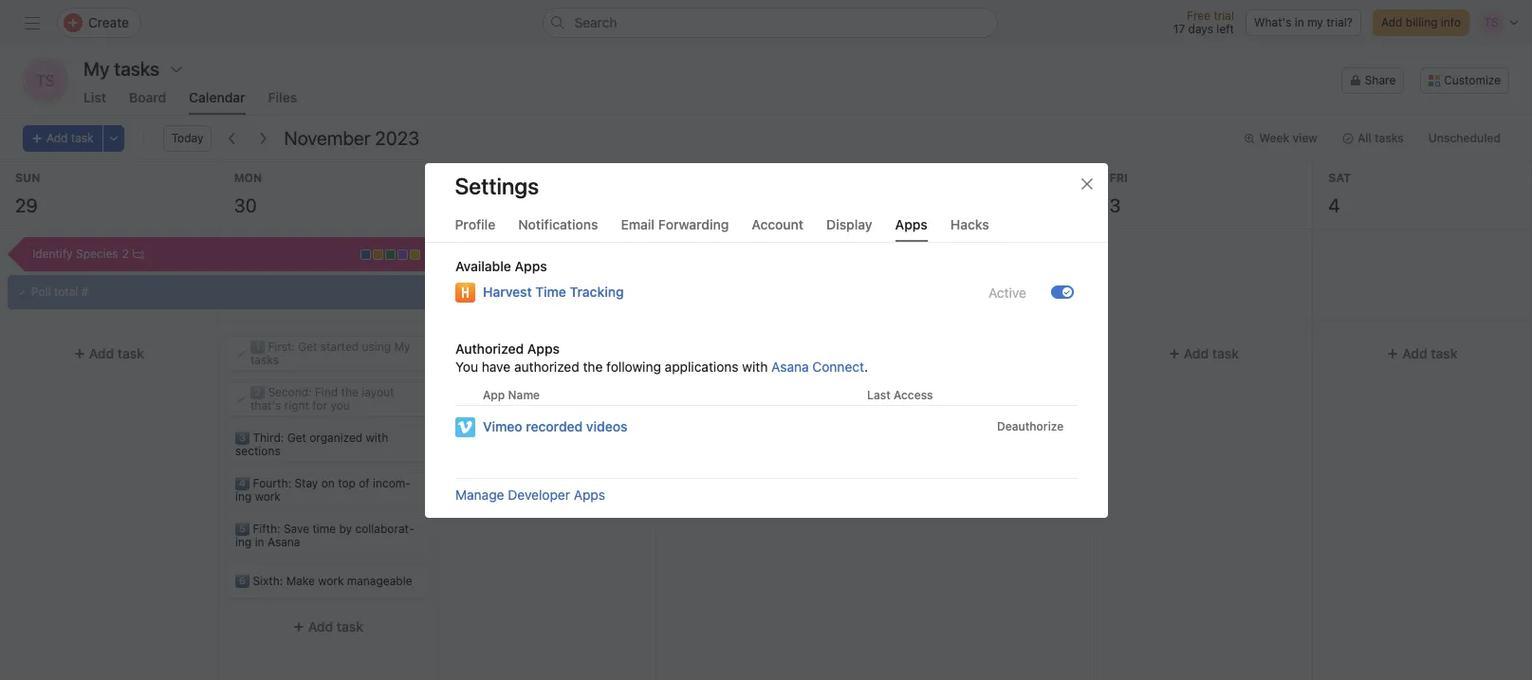 Task type: vqa. For each thing, say whether or not it's contained in the screenshot.


Task type: describe. For each thing, give the bounding box(es) containing it.
29
[[15, 195, 38, 216]]

board
[[129, 89, 166, 105]]

display
[[827, 216, 873, 232]]

app name
[[483, 387, 540, 402]]

time
[[535, 283, 566, 299]]

calendar link
[[189, 89, 246, 115]]

apps inside authorized apps you have authorized the following applications with asana connect .
[[527, 340, 560, 356]]

first:
[[268, 340, 295, 354]]

4️⃣
[[235, 476, 249, 491]]

what's in my trial? button
[[1246, 9, 1362, 36]]

work inside 4️⃣ fourth: stay on top of incoming work
[[255, 490, 281, 504]]

you
[[455, 358, 478, 374]]

save
[[283, 522, 309, 536]]

email forwarding button
[[621, 216, 729, 242]]

of
[[359, 476, 370, 491]]

layout
[[362, 385, 394, 400]]

developer
[[508, 486, 570, 503]]

30
[[234, 195, 257, 216]]

hacks
[[951, 216, 990, 232]]

account
[[752, 216, 804, 232]]

active
[[989, 284, 1026, 300]]

my tasks
[[84, 58, 160, 80]]

my
[[1308, 15, 1324, 29]]

authorized
[[455, 340, 524, 356]]

manageable
[[347, 574, 412, 588]]

available apps
[[455, 258, 547, 274]]

app
[[483, 387, 505, 402]]

with inside authorized apps you have authorized the following applications with asana connect .
[[742, 358, 768, 374]]

board link
[[129, 89, 166, 115]]

2️⃣
[[250, 385, 265, 400]]

vimeo recorded videos link
[[483, 416, 627, 437]]

have
[[482, 358, 510, 374]]

poll total #
[[31, 285, 89, 299]]

the inside 2️⃣ second: find the layout that's right for you
[[341, 385, 358, 400]]

1️⃣ first: get started using my tasks
[[250, 340, 410, 367]]

2023
[[375, 127, 420, 149]]

write
[[469, 346, 498, 361]]

deauthorize
[[997, 419, 1064, 433]]

time
[[312, 522, 336, 536]]

sun
[[15, 171, 40, 185]]

ts button
[[23, 58, 68, 103]]

4️⃣ fourth: stay on top of incoming work
[[235, 476, 411, 504]]

total
[[54, 285, 78, 299]]

6️⃣
[[235, 574, 249, 588]]

species
[[76, 247, 118, 261]]

what's
[[1255, 15, 1292, 29]]

recorded
[[526, 418, 583, 434]]

2
[[122, 247, 129, 261]]

incoming
[[235, 476, 411, 504]]

organized
[[309, 431, 362, 445]]

asana inside authorized apps you have authorized the following applications with asana connect .
[[771, 358, 809, 374]]

identify
[[32, 247, 73, 261]]

next week image
[[256, 131, 271, 146]]

identify species
[[32, 247, 118, 261]]

asana inside 5️⃣ fifth: save time by collaborating in asana
[[267, 535, 300, 550]]

following
[[606, 358, 661, 374]]

get for started
[[298, 340, 317, 354]]

previous week image
[[225, 131, 241, 146]]

write a task name
[[469, 346, 566, 361]]

second:
[[268, 385, 312, 400]]

make
[[286, 574, 315, 588]]

list
[[84, 89, 106, 105]]

fifth:
[[253, 522, 280, 536]]

tracking
[[570, 283, 624, 299]]

tue 31
[[453, 171, 476, 216]]

manage developer apps
[[455, 486, 605, 503]]

for
[[312, 399, 327, 413]]

stay
[[294, 476, 318, 491]]

free
[[1187, 9, 1211, 23]]

hacks button
[[951, 216, 990, 242]]

in inside 5️⃣ fifth: save time by collaborating in asana
[[255, 535, 264, 550]]

files
[[268, 89, 297, 105]]

available
[[455, 258, 511, 274]]

apps up time
[[515, 258, 547, 274]]

apps right developer
[[574, 486, 605, 503]]

apps button
[[896, 216, 928, 242]]

display button
[[827, 216, 873, 242]]

you
[[330, 399, 350, 413]]

by
[[339, 522, 352, 536]]



Task type: locate. For each thing, give the bounding box(es) containing it.
info
[[1442, 15, 1462, 29]]

fourth:
[[253, 476, 291, 491]]

the inside authorized apps you have authorized the following applications with asana connect .
[[583, 358, 603, 374]]

add inside button
[[1382, 15, 1403, 29]]

applications
[[665, 358, 739, 374]]

search button
[[542, 8, 998, 38]]

tasks
[[250, 353, 279, 367]]

november 2023
[[284, 127, 420, 149]]

1 horizontal spatial asana
[[771, 358, 809, 374]]

get
[[298, 340, 317, 354], [287, 431, 306, 445]]

collaborating
[[235, 522, 414, 550]]

with inside 3️⃣ third: get organized with sections
[[366, 431, 388, 445]]

apps up authorized
[[527, 340, 560, 356]]

get inside 1️⃣ first: get started using my tasks
[[298, 340, 317, 354]]

work right make
[[318, 574, 344, 588]]

in
[[1295, 15, 1305, 29], [255, 535, 264, 550]]

files link
[[268, 89, 297, 115]]

email forwarding
[[621, 216, 729, 232]]

the right the find
[[341, 385, 358, 400]]

0 horizontal spatial the
[[341, 385, 358, 400]]

get right first: at the left of page
[[298, 340, 317, 354]]

today button
[[163, 125, 212, 152]]

fri
[[1110, 171, 1129, 185]]

sat
[[1329, 171, 1352, 185]]

1 horizontal spatial with
[[742, 358, 768, 374]]

add task
[[47, 131, 94, 145], [89, 346, 144, 362], [746, 346, 801, 362], [1184, 346, 1239, 362], [1403, 346, 1459, 362], [527, 391, 582, 407], [308, 619, 363, 635]]

mon 30
[[234, 171, 262, 216]]

harvest
[[483, 283, 532, 299]]

find
[[315, 385, 338, 400]]

in left my
[[1295, 15, 1305, 29]]

name
[[536, 346, 566, 361]]

authorized apps you have authorized the following applications with asana connect .
[[455, 340, 868, 374]]

left
[[1217, 22, 1235, 36]]

email
[[621, 216, 655, 232]]

1 horizontal spatial work
[[318, 574, 344, 588]]

1 vertical spatial work
[[318, 574, 344, 588]]

0 vertical spatial with
[[742, 358, 768, 374]]

access
[[894, 387, 933, 402]]

mon
[[234, 171, 262, 185]]

tue
[[453, 171, 476, 185]]

a
[[501, 346, 507, 361]]

apps
[[896, 216, 928, 232], [515, 258, 547, 274], [527, 340, 560, 356], [574, 486, 605, 503]]

leftcount image
[[133, 249, 144, 260]]

the left following on the bottom
[[583, 358, 603, 374]]

trial?
[[1327, 15, 1353, 29]]

what's in my trial?
[[1255, 15, 1353, 29]]

0 horizontal spatial work
[[255, 490, 281, 504]]

harvest time tracking link
[[483, 281, 624, 302]]

today
[[171, 131, 204, 145]]

account button
[[752, 216, 804, 242]]

on
[[321, 476, 335, 491]]

add billing info
[[1382, 15, 1462, 29]]

with right organized
[[366, 431, 388, 445]]

asana up sixth:
[[267, 535, 300, 550]]

0 horizontal spatial asana
[[267, 535, 300, 550]]

sat 4
[[1329, 171, 1352, 216]]

in inside button
[[1295, 15, 1305, 29]]

apps left hacks
[[896, 216, 928, 232]]

with right applications
[[742, 358, 768, 374]]

asana left connect
[[771, 358, 809, 374]]

0 horizontal spatial in
[[255, 535, 264, 550]]

work right 4️⃣
[[255, 490, 281, 504]]

1 horizontal spatial in
[[1295, 15, 1305, 29]]

2️⃣ second: find the layout that's right for you
[[250, 385, 394, 413]]

1 vertical spatial in
[[255, 535, 264, 550]]

1 vertical spatial get
[[287, 431, 306, 445]]

notifications button
[[519, 216, 598, 242]]

top
[[338, 476, 356, 491]]

last
[[867, 387, 891, 402]]

calendar
[[189, 89, 246, 105]]

.
[[864, 358, 868, 374]]

started
[[320, 340, 359, 354]]

free trial 17 days left
[[1174, 9, 1235, 36]]

0 vertical spatial the
[[583, 358, 603, 374]]

manage developer apps link
[[455, 486, 605, 503]]

in right the 5️⃣
[[255, 535, 264, 550]]

november
[[284, 127, 371, 149]]

close image
[[1080, 176, 1095, 191]]

get inside 3️⃣ third: get organized with sections
[[287, 431, 306, 445]]

get right third:
[[287, 431, 306, 445]]

with
[[742, 358, 768, 374], [366, 431, 388, 445]]

third:
[[253, 431, 284, 445]]

1 vertical spatial with
[[366, 431, 388, 445]]

using
[[362, 340, 391, 354]]

0 horizontal spatial with
[[366, 431, 388, 445]]

3️⃣ third: get organized with sections
[[235, 431, 388, 458]]

deauthorize button
[[989, 413, 1072, 440]]

poll
[[31, 285, 51, 299]]

6️⃣ sixth: make work manageable
[[235, 574, 412, 588]]

0 vertical spatial asana
[[771, 358, 809, 374]]

0 vertical spatial work
[[255, 490, 281, 504]]

name
[[508, 387, 540, 402]]

1 vertical spatial asana
[[267, 535, 300, 550]]

1️⃣
[[250, 340, 265, 354]]

billing
[[1406, 15, 1438, 29]]

sun 29
[[15, 171, 40, 216]]

1 vertical spatial the
[[341, 385, 358, 400]]

search
[[575, 14, 617, 30]]

5️⃣
[[235, 522, 249, 536]]

notifications
[[519, 216, 598, 232]]

share button
[[1342, 67, 1405, 94]]

17
[[1174, 22, 1186, 36]]

get for organized
[[287, 431, 306, 445]]

list link
[[84, 89, 106, 115]]

5️⃣ fifth: save time by collaborating in asana
[[235, 522, 414, 550]]

asana connect link
[[771, 358, 864, 374]]

search list box
[[542, 8, 998, 38]]

forwarding
[[658, 216, 729, 232]]

videos
[[586, 418, 627, 434]]

switch
[[1051, 285, 1074, 299]]

1 horizontal spatial the
[[583, 358, 603, 374]]

0 vertical spatial get
[[298, 340, 317, 354]]

my
[[394, 340, 410, 354]]

harvest time tracking
[[483, 283, 624, 299]]

0 vertical spatial in
[[1295, 15, 1305, 29]]

ts
[[36, 72, 55, 89]]



